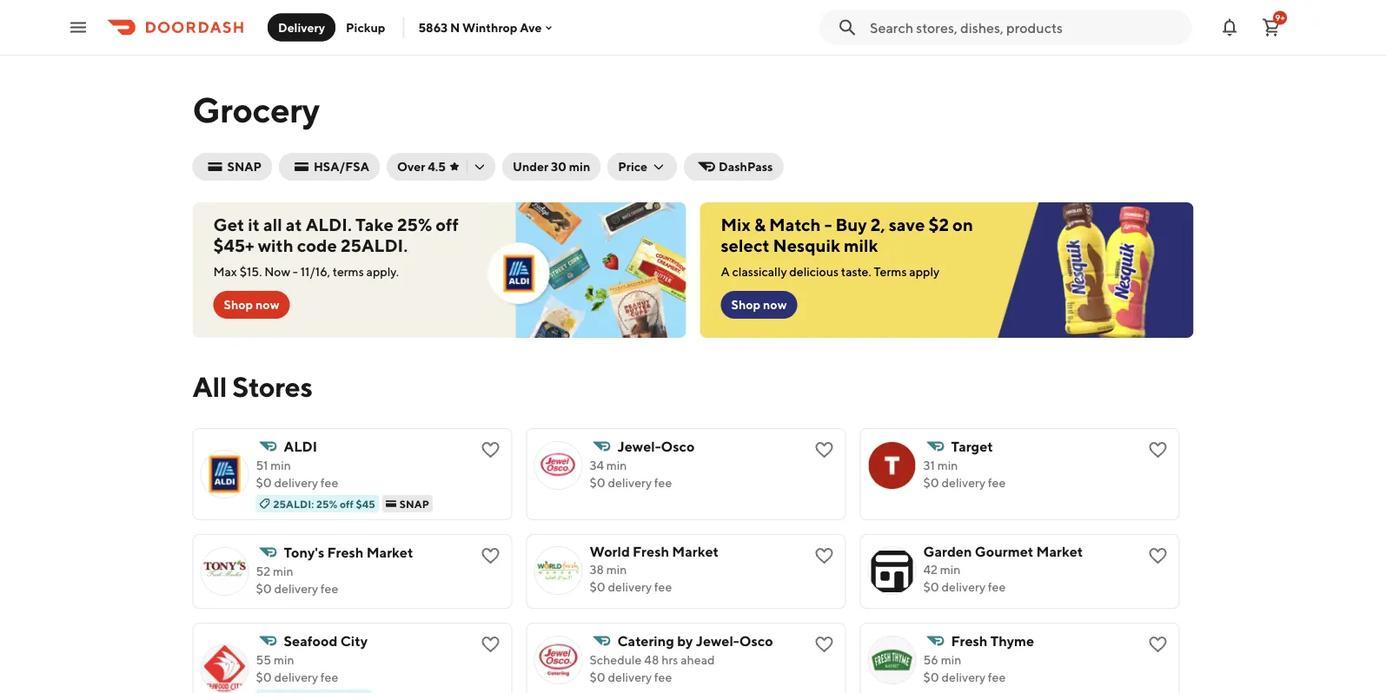 Task type: locate. For each thing, give the bounding box(es) containing it.
min right the 30
[[569, 160, 590, 174]]

$0 down 38
[[590, 580, 606, 595]]

delicious
[[790, 265, 839, 279]]

market for world fresh market
[[672, 544, 719, 560]]

fee inside "51 min $0 delivery fee"
[[321, 476, 338, 490]]

get
[[213, 215, 244, 235]]

1 horizontal spatial click to add this store to your saved list image
[[814, 546, 835, 567]]

delivery down world
[[608, 580, 652, 595]]

fee down tony's fresh market
[[321, 582, 338, 596]]

shop down classically
[[732, 298, 761, 312]]

25% right take
[[397, 215, 432, 235]]

click to add this store to your saved list image for seafood city
[[480, 635, 501, 655]]

$0 down 31 at the right of page
[[924, 476, 940, 490]]

$0 inside "51 min $0 delivery fee"
[[256, 476, 272, 490]]

shop for select
[[732, 298, 761, 312]]

min right 52
[[273, 565, 294, 579]]

fee inside 34 min $0 delivery fee
[[654, 476, 672, 490]]

38
[[590, 563, 604, 577]]

milk
[[844, 236, 878, 256]]

shop now button for with
[[213, 291, 290, 319]]

2 horizontal spatial market
[[1037, 544, 1083, 560]]

over 4.5
[[397, 160, 446, 174]]

max
[[213, 265, 237, 279]]

seafood
[[284, 633, 338, 650]]

delivery down target at the bottom right of page
[[942, 476, 986, 490]]

fee inside 52 min $0 delivery fee
[[321, 582, 338, 596]]

34 min $0 delivery fee
[[590, 459, 672, 490]]

delivery for jewel-osco
[[608, 476, 652, 490]]

market inside garden gourmet market 42 min $0 delivery fee
[[1037, 544, 1083, 560]]

shop for with
[[224, 298, 253, 312]]

fresh right world
[[633, 544, 669, 560]]

shop now button
[[213, 291, 290, 319], [721, 291, 798, 319]]

0 horizontal spatial fresh
[[327, 545, 364, 561]]

1 shop now button from the left
[[213, 291, 290, 319]]

taste.
[[841, 265, 872, 279]]

min inside button
[[569, 160, 590, 174]]

market right 'gourmet'
[[1037, 544, 1083, 560]]

0 horizontal spatial market
[[367, 545, 413, 561]]

1 horizontal spatial osco
[[740, 633, 773, 650]]

1 vertical spatial snap
[[400, 498, 429, 510]]

click to add this store to your saved list image for tony's fresh market
[[480, 546, 501, 567]]

at
[[286, 215, 302, 235]]

delivery inside 34 min $0 delivery fee
[[608, 476, 652, 490]]

0 vertical spatial off
[[436, 215, 459, 235]]

delivery inside '31 min $0 delivery fee'
[[942, 476, 986, 490]]

min inside 52 min $0 delivery fee
[[273, 565, 294, 579]]

delivery down "jewel-"
[[608, 476, 652, 490]]

shop now button down the $15.
[[213, 291, 290, 319]]

0 horizontal spatial click to add this store to your saved list image
[[480, 440, 501, 461]]

0 horizontal spatial -
[[293, 265, 298, 279]]

all
[[263, 215, 282, 235]]

$0 inside 52 min $0 delivery fee
[[256, 582, 272, 596]]

delivery button
[[268, 13, 336, 41]]

delivery
[[278, 20, 325, 34]]

fee inside world fresh market 38 min $0 delivery fee
[[654, 580, 672, 595]]

off left $45
[[340, 498, 354, 510]]

off inside get it all at aldi. take 25% off $45+ with code 25aldi. max $15. now - 11/16, terms apply.
[[436, 215, 459, 235]]

$0 down 56
[[924, 671, 940, 685]]

fee down "fresh thyme"
[[988, 671, 1006, 685]]

min inside 34 min $0 delivery fee
[[607, 459, 627, 473]]

0 horizontal spatial snap
[[227, 160, 262, 174]]

click to add this store to your saved list image
[[480, 440, 501, 461], [1148, 440, 1169, 461], [814, 546, 835, 567]]

1 horizontal spatial fresh
[[633, 544, 669, 560]]

0 vertical spatial 25%
[[397, 215, 432, 235]]

shop now
[[224, 298, 279, 312], [732, 298, 787, 312]]

pickup button
[[336, 13, 396, 41]]

1 vertical spatial osco
[[740, 633, 773, 650]]

world fresh market 38 min $0 delivery fee
[[590, 544, 719, 595]]

0 horizontal spatial shop now
[[224, 298, 279, 312]]

$0 for fresh thyme
[[924, 671, 940, 685]]

$45+
[[213, 236, 254, 256]]

now down the now
[[256, 298, 279, 312]]

min inside world fresh market 38 min $0 delivery fee
[[607, 563, 627, 577]]

min inside 56 min $0 delivery fee
[[941, 653, 962, 668]]

0 horizontal spatial osco
[[661, 439, 695, 455]]

snap right $45
[[400, 498, 429, 510]]

fresh inside world fresh market 38 min $0 delivery fee
[[633, 544, 669, 560]]

$0 inside schedule 48 hrs ahead $0 delivery fee
[[590, 671, 606, 685]]

market down $45
[[367, 545, 413, 561]]

$0 down 55
[[256, 671, 272, 685]]

delivery up 25aldi:
[[274, 476, 318, 490]]

1 horizontal spatial shop now button
[[721, 291, 798, 319]]

$0 down the 34 at the left of the page
[[590, 476, 606, 490]]

shop now down the $15.
[[224, 298, 279, 312]]

click to add this store to your saved list image for aldi
[[480, 440, 501, 461]]

delivery down "fresh thyme"
[[942, 671, 986, 685]]

55
[[256, 653, 271, 668]]

25%
[[397, 215, 432, 235], [316, 498, 338, 510]]

market
[[672, 544, 719, 560], [1037, 544, 1083, 560], [367, 545, 413, 561]]

delivery down 'seafood' at the bottom left
[[274, 671, 318, 685]]

$0 down the schedule
[[590, 671, 606, 685]]

code
[[297, 236, 337, 256]]

now
[[264, 265, 290, 279]]

min down world
[[607, 563, 627, 577]]

fee inside 55 min $0 delivery fee
[[321, 671, 338, 685]]

31
[[924, 459, 935, 473]]

1 horizontal spatial 25%
[[397, 215, 432, 235]]

delivery
[[274, 476, 318, 490], [608, 476, 652, 490], [942, 476, 986, 490], [608, 580, 652, 595], [942, 580, 986, 595], [274, 582, 318, 596], [274, 671, 318, 685], [608, 671, 652, 685], [942, 671, 986, 685]]

31 min $0 delivery fee
[[924, 459, 1006, 490]]

0 vertical spatial -
[[825, 215, 832, 235]]

25% right 25aldi:
[[316, 498, 338, 510]]

1 vertical spatial -
[[293, 265, 298, 279]]

-
[[825, 215, 832, 235], [293, 265, 298, 279]]

1 shop from the left
[[224, 298, 253, 312]]

all stores
[[193, 370, 313, 403]]

shop down the $15.
[[224, 298, 253, 312]]

- right the now
[[293, 265, 298, 279]]

shop now for select
[[732, 298, 787, 312]]

$45
[[356, 498, 375, 510]]

1 items, open order cart image
[[1261, 17, 1282, 38]]

1 now from the left
[[256, 298, 279, 312]]

$0 inside '31 min $0 delivery fee'
[[924, 476, 940, 490]]

fee inside 56 min $0 delivery fee
[[988, 671, 1006, 685]]

1 horizontal spatial snap
[[400, 498, 429, 510]]

fee inside '31 min $0 delivery fee'
[[988, 476, 1006, 490]]

$0 down the 51 on the bottom left
[[256, 476, 272, 490]]

0 vertical spatial osco
[[661, 439, 695, 455]]

1 horizontal spatial -
[[825, 215, 832, 235]]

aldi
[[284, 439, 317, 455]]

9+
[[1276, 13, 1286, 23]]

price button
[[608, 153, 677, 181]]

fee down seafood city
[[321, 671, 338, 685]]

fee down 'gourmet'
[[988, 580, 1006, 595]]

$0 inside 34 min $0 delivery fee
[[590, 476, 606, 490]]

min down garden
[[940, 563, 961, 577]]

click to add this store to your saved list image
[[814, 440, 835, 461], [480, 546, 501, 567], [1148, 546, 1169, 567], [480, 635, 501, 655], [814, 635, 835, 655], [1148, 635, 1169, 655]]

now down classically
[[763, 298, 787, 312]]

get it all at aldi. take 25% off $45+ with code 25aldi. max $15. now - 11/16, terms apply.
[[213, 215, 459, 279]]

48
[[644, 653, 659, 668]]

1 horizontal spatial off
[[436, 215, 459, 235]]

shop now for with
[[224, 298, 279, 312]]

fee up 25aldi: 25% off $45
[[321, 476, 338, 490]]

fee inside garden gourmet market 42 min $0 delivery fee
[[988, 580, 1006, 595]]

1 vertical spatial off
[[340, 498, 354, 510]]

shop
[[224, 298, 253, 312], [732, 298, 761, 312]]

min for aldi
[[271, 459, 291, 473]]

snap
[[227, 160, 262, 174], [400, 498, 429, 510]]

market inside world fresh market 38 min $0 delivery fee
[[672, 544, 719, 560]]

2 now from the left
[[763, 298, 787, 312]]

$0 inside 56 min $0 delivery fee
[[924, 671, 940, 685]]

min for target
[[938, 459, 958, 473]]

off
[[436, 215, 459, 235], [340, 498, 354, 510]]

min right the 51 on the bottom left
[[271, 459, 291, 473]]

min inside "51 min $0 delivery fee"
[[271, 459, 291, 473]]

$0 down 42
[[924, 580, 940, 595]]

min inside 55 min $0 delivery fee
[[274, 653, 294, 668]]

delivery inside 55 min $0 delivery fee
[[274, 671, 318, 685]]

min right 56
[[941, 653, 962, 668]]

$0 down 52
[[256, 582, 272, 596]]

fee down hrs
[[654, 671, 672, 685]]

1 shop now from the left
[[224, 298, 279, 312]]

delivery inside "51 min $0 delivery fee"
[[274, 476, 318, 490]]

1 horizontal spatial shop
[[732, 298, 761, 312]]

take
[[356, 215, 394, 235]]

hsa/fsa
[[314, 160, 369, 174]]

osco
[[661, 439, 695, 455], [740, 633, 773, 650]]

pickup
[[346, 20, 385, 34]]

delivery down tony's
[[274, 582, 318, 596]]

min right the 34 at the left of the page
[[607, 459, 627, 473]]

min
[[569, 160, 590, 174], [271, 459, 291, 473], [607, 459, 627, 473], [938, 459, 958, 473], [607, 563, 627, 577], [940, 563, 961, 577], [273, 565, 294, 579], [274, 653, 294, 668], [941, 653, 962, 668]]

min right 31 at the right of page
[[938, 459, 958, 473]]

fresh
[[633, 544, 669, 560], [327, 545, 364, 561], [952, 633, 988, 650]]

- inside the "mix & match - buy 2, save $2 on select nesquik milk a classically delicious taste. terms apply"
[[825, 215, 832, 235]]

fee for aldi
[[321, 476, 338, 490]]

market right world
[[672, 544, 719, 560]]

garden
[[924, 544, 972, 560]]

now
[[256, 298, 279, 312], [763, 298, 787, 312]]

fee down jewel-osco in the bottom of the page
[[654, 476, 672, 490]]

snap inside button
[[227, 160, 262, 174]]

buy
[[836, 215, 867, 235]]

shop now button down classically
[[721, 291, 798, 319]]

city
[[341, 633, 368, 650]]

1 horizontal spatial shop now
[[732, 298, 787, 312]]

delivery inside 52 min $0 delivery fee
[[274, 582, 318, 596]]

fee down target at the bottom right of page
[[988, 476, 1006, 490]]

2 shop now button from the left
[[721, 291, 798, 319]]

2 horizontal spatial click to add this store to your saved list image
[[1148, 440, 1169, 461]]

$0
[[256, 476, 272, 490], [590, 476, 606, 490], [924, 476, 940, 490], [590, 580, 606, 595], [924, 580, 940, 595], [256, 582, 272, 596], [256, 671, 272, 685], [590, 671, 606, 685], [924, 671, 940, 685]]

2 shop now from the left
[[732, 298, 787, 312]]

delivery inside schedule 48 hrs ahead $0 delivery fee
[[608, 671, 652, 685]]

fresh right tony's
[[327, 545, 364, 561]]

$0 for tony's fresh market
[[256, 582, 272, 596]]

delivery inside 56 min $0 delivery fee
[[942, 671, 986, 685]]

1 horizontal spatial now
[[763, 298, 787, 312]]

- left "buy"
[[825, 215, 832, 235]]

2 shop from the left
[[732, 298, 761, 312]]

0 horizontal spatial off
[[340, 498, 354, 510]]

51 min $0 delivery fee
[[256, 459, 338, 490]]

0 horizontal spatial now
[[256, 298, 279, 312]]

under 30 min
[[513, 160, 590, 174]]

under 30 min button
[[502, 153, 601, 181]]

fresh up 56 min $0 delivery fee
[[952, 633, 988, 650]]

min inside '31 min $0 delivery fee'
[[938, 459, 958, 473]]

delivery down garden
[[942, 580, 986, 595]]

0 horizontal spatial shop
[[224, 298, 253, 312]]

1 vertical spatial 25%
[[316, 498, 338, 510]]

nesquik
[[773, 236, 841, 256]]

0 vertical spatial snap
[[227, 160, 262, 174]]

min right 55
[[274, 653, 294, 668]]

it
[[248, 215, 260, 235]]

fee up catering by jewel-
[[654, 580, 672, 595]]

1 horizontal spatial market
[[672, 544, 719, 560]]

aldi.
[[306, 215, 352, 235]]

4.5
[[428, 160, 446, 174]]

0 horizontal spatial shop now button
[[213, 291, 290, 319]]

$0 for seafood city
[[256, 671, 272, 685]]

fee
[[321, 476, 338, 490], [654, 476, 672, 490], [988, 476, 1006, 490], [654, 580, 672, 595], [988, 580, 1006, 595], [321, 582, 338, 596], [321, 671, 338, 685], [654, 671, 672, 685], [988, 671, 1006, 685]]

delivery for tony's fresh market
[[274, 582, 318, 596]]

delivery down the schedule
[[608, 671, 652, 685]]

$0 inside 55 min $0 delivery fee
[[256, 671, 272, 685]]

snap down the grocery
[[227, 160, 262, 174]]

terms
[[333, 265, 364, 279]]

dashpass
[[719, 160, 773, 174]]

shop now down classically
[[732, 298, 787, 312]]

min inside garden gourmet market 42 min $0 delivery fee
[[940, 563, 961, 577]]

$0 for target
[[924, 476, 940, 490]]

now for with
[[256, 298, 279, 312]]

fresh for tony's
[[327, 545, 364, 561]]

off down over 4.5 button
[[436, 215, 459, 235]]



Task type: vqa. For each thing, say whether or not it's contained in the screenshot.
4.6 to the top
no



Task type: describe. For each thing, give the bounding box(es) containing it.
fee inside schedule 48 hrs ahead $0 delivery fee
[[654, 671, 672, 685]]

on
[[953, 215, 974, 235]]

51
[[256, 459, 268, 473]]

delivery for seafood city
[[274, 671, 318, 685]]

notification bell image
[[1220, 17, 1241, 38]]

tony's
[[284, 545, 324, 561]]

over
[[397, 160, 425, 174]]

2,
[[871, 215, 886, 235]]

delivery inside garden gourmet market 42 min $0 delivery fee
[[942, 580, 986, 595]]

all
[[193, 370, 227, 403]]

click to add this store to your saved list image for catering by jewel-osco
[[814, 635, 835, 655]]

$2
[[929, 215, 949, 235]]

terms
[[874, 265, 907, 279]]

target
[[952, 439, 994, 455]]

grocery
[[193, 89, 320, 130]]

$0 inside garden gourmet market 42 min $0 delivery fee
[[924, 580, 940, 595]]

5863 n winthrop ave button
[[419, 20, 556, 35]]

now for select
[[763, 298, 787, 312]]

schedule 48 hrs ahead $0 delivery fee
[[590, 653, 715, 685]]

55 min $0 delivery fee
[[256, 653, 338, 685]]

apply.
[[366, 265, 399, 279]]

apply
[[910, 265, 940, 279]]

9+ button
[[1254, 10, 1289, 45]]

save
[[889, 215, 925, 235]]

a
[[721, 265, 730, 279]]

over 4.5 button
[[387, 153, 496, 181]]

match
[[769, 215, 821, 235]]

$15.
[[240, 265, 262, 279]]

delivery inside world fresh market 38 min $0 delivery fee
[[608, 580, 652, 595]]

stores
[[232, 370, 313, 403]]

shop now button for select
[[721, 291, 798, 319]]

select
[[721, 236, 770, 256]]

gourmet
[[975, 544, 1034, 560]]

52
[[256, 565, 271, 579]]

hsa/fsa button
[[279, 153, 380, 181]]

mix
[[721, 215, 751, 235]]

delivery for target
[[942, 476, 986, 490]]

n
[[450, 20, 460, 35]]

56 min $0 delivery fee
[[924, 653, 1006, 685]]

winthrop
[[463, 20, 518, 35]]

fee for tony's fresh market
[[321, 582, 338, 596]]

$0 for aldi
[[256, 476, 272, 490]]

min for seafood city
[[274, 653, 294, 668]]

fee for jewel-osco
[[654, 476, 672, 490]]

snap button
[[193, 153, 272, 181]]

42
[[924, 563, 938, 577]]

under
[[513, 160, 549, 174]]

osco for jewel-
[[661, 439, 695, 455]]

fee for fresh thyme
[[988, 671, 1006, 685]]

click to add this store to your saved list image for target
[[1148, 440, 1169, 461]]

- inside get it all at aldi. take 25% off $45+ with code 25aldi. max $15. now - 11/16, terms apply.
[[293, 265, 298, 279]]

Store search: begin typing to search for stores available on DoorDash text field
[[870, 18, 1181, 37]]

hrs
[[662, 653, 678, 668]]

jewel-osco
[[618, 439, 695, 455]]

fee for target
[[988, 476, 1006, 490]]

with
[[258, 236, 294, 256]]

5863
[[419, 20, 448, 35]]

$0 for jewel-osco
[[590, 476, 606, 490]]

catering by jewel-osco
[[618, 633, 773, 650]]

thyme
[[991, 633, 1035, 650]]

5863 n winthrop ave
[[419, 20, 542, 35]]

52 min $0 delivery fee
[[256, 565, 338, 596]]

dashpass button
[[684, 153, 784, 181]]

11/16,
[[301, 265, 330, 279]]

classically
[[732, 265, 787, 279]]

34
[[590, 459, 604, 473]]

$0 inside world fresh market 38 min $0 delivery fee
[[590, 580, 606, 595]]

fresh for world
[[633, 544, 669, 560]]

delivery for aldi
[[274, 476, 318, 490]]

0 horizontal spatial 25%
[[316, 498, 338, 510]]

market for garden gourmet market
[[1037, 544, 1083, 560]]

25aldi:
[[273, 498, 314, 510]]

open menu image
[[68, 17, 89, 38]]

ahead
[[681, 653, 715, 668]]

56
[[924, 653, 939, 668]]

osco for catering by jewel-
[[740, 633, 773, 650]]

price
[[618, 160, 648, 174]]

mix & match - buy 2, save $2 on select nesquik milk a classically delicious taste. terms apply
[[721, 215, 974, 279]]

min for fresh thyme
[[941, 653, 962, 668]]

schedule
[[590, 653, 642, 668]]

25aldi.
[[341, 236, 408, 256]]

2 horizontal spatial fresh
[[952, 633, 988, 650]]

garden gourmet market 42 min $0 delivery fee
[[924, 544, 1083, 595]]

delivery for fresh thyme
[[942, 671, 986, 685]]

catering by jewel-
[[618, 633, 740, 650]]

30
[[551, 160, 567, 174]]

fresh thyme
[[952, 633, 1035, 650]]

ave
[[520, 20, 542, 35]]

tony's fresh market
[[284, 545, 413, 561]]

fee for seafood city
[[321, 671, 338, 685]]

click to add this store to your saved list image for jewel-osco
[[814, 440, 835, 461]]

world
[[590, 544, 630, 560]]

min for tony's fresh market
[[273, 565, 294, 579]]

min for jewel-osco
[[607, 459, 627, 473]]

seafood city
[[284, 633, 368, 650]]

jewel-
[[618, 439, 661, 455]]

click to add this store to your saved list image for fresh thyme
[[1148, 635, 1169, 655]]

25% inside get it all at aldi. take 25% off $45+ with code 25aldi. max $15. now - 11/16, terms apply.
[[397, 215, 432, 235]]

25aldi: 25% off $45
[[273, 498, 375, 510]]



